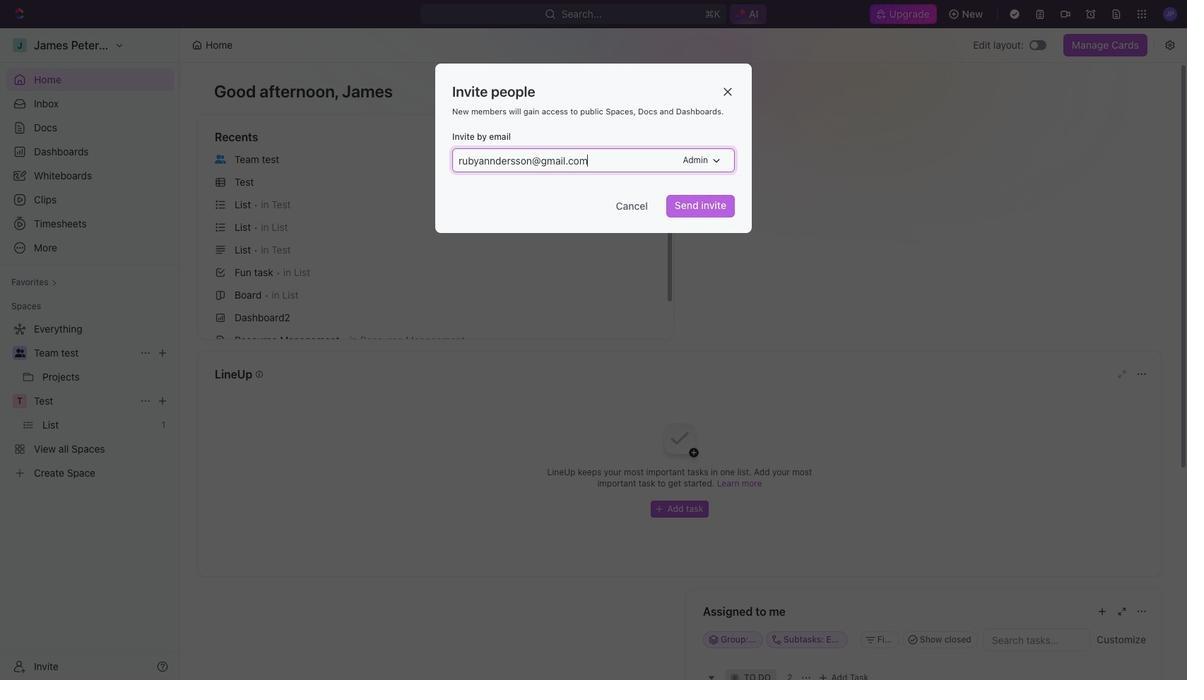 Task type: describe. For each thing, give the bounding box(es) containing it.
Email, comma or space separated text field
[[455, 149, 678, 172]]

user group image
[[14, 349, 25, 358]]

user group image
[[215, 155, 226, 164]]



Task type: locate. For each thing, give the bounding box(es) containing it.
test, , element
[[13, 394, 27, 409]]

Search tasks... text field
[[984, 630, 1090, 651]]

sidebar navigation
[[0, 28, 180, 681]]

tree
[[6, 318, 174, 485]]

tree inside sidebar navigation
[[6, 318, 174, 485]]



Task type: vqa. For each thing, say whether or not it's contained in the screenshot.
Home link
no



